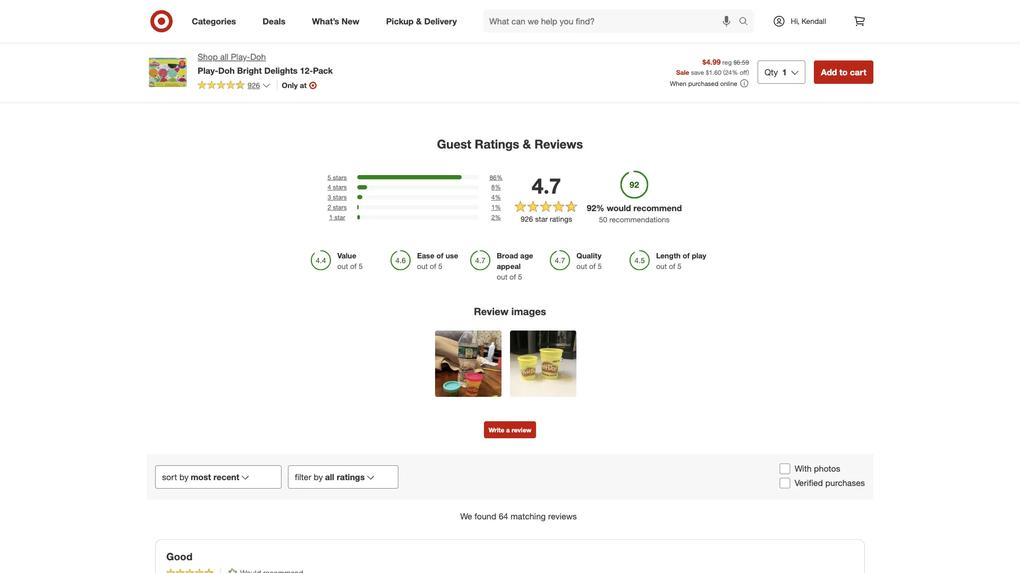 Task type: locate. For each thing, give the bounding box(es) containing it.
with left over
[[370, 45, 384, 54]]

0 horizontal spatial $14.99
[[370, 17, 392, 26]]

of inside the quality out of 5
[[589, 262, 596, 271]]

schwarz inside $29.99 reg $39.99 fao schwarz makeup vanity mirror set sponsored
[[169, 34, 198, 43]]

% for 86
[[497, 173, 503, 181]]

stars down 5 stars
[[333, 183, 347, 191]]

by for filter by
[[314, 472, 323, 483]]

fao down $37.49
[[803, 34, 817, 43]]

reg inside $22.49 reg $29.99 sale fao schwarz ultimate makeup kit
[[587, 26, 596, 34]]

With photos checkbox
[[780, 464, 790, 475]]

crazy inside the $14.99 crazy aaron's land of dough planet earth with scoop
[[478, 26, 497, 36]]

1 horizontal spatial &
[[523, 136, 531, 151]]

0 horizontal spatial fao
[[153, 34, 167, 43]]

fao inside $22.49 reg $29.99 sale fao schwarz ultimate makeup kit
[[587, 34, 601, 43]]

reg inside $29.99 reg $39.99 fao schwarz makeup vanity mirror set sponsored
[[153, 26, 162, 34]]

4 stars from the top
[[333, 203, 347, 211]]

land for galaxy
[[310, 26, 327, 36]]

all-
[[850, 43, 861, 53]]

sale
[[619, 26, 631, 34], [676, 68, 689, 76]]

fao down $22.49
[[587, 34, 601, 43]]

0 horizontal spatial reg
[[153, 26, 162, 34]]

dough inside $9.99 crazy aaron's land of dough galaxy sponsored
[[261, 36, 283, 45]]

out down value
[[337, 262, 348, 271]]

star down 2 stars
[[334, 213, 345, 221]]

dough left 'planet'
[[478, 36, 500, 45]]

% up 50
[[596, 203, 604, 213]]

% up 4 %
[[495, 183, 501, 191]]

purchased
[[688, 79, 719, 87]]

1 horizontal spatial play-
[[231, 52, 250, 62]]

aaron's inside $14.99 crazy aaron's land of dough over the rainbow with scoop
[[391, 26, 416, 36]]

$37.49
[[803, 17, 826, 26]]

4
[[328, 183, 331, 191], [491, 193, 495, 201]]

length of play out of 5
[[656, 251, 706, 271]]

of down appeal in the top of the page
[[510, 272, 516, 281]]

aaron's inside the $14.99 crazy aaron's land of dough planet earth with scoop
[[499, 26, 525, 36]]

0 vertical spatial play-
[[231, 52, 250, 62]]

4 down 8
[[491, 193, 495, 201]]

% inside 92 % would recommend 50 recommendations
[[596, 203, 604, 213]]

1 vertical spatial &
[[523, 136, 531, 151]]

0 horizontal spatial 1
[[329, 213, 333, 221]]

dough left over
[[370, 36, 392, 45]]

of left new
[[329, 26, 335, 36]]

$14.99 crazy aaron's land of dough planet earth with scoop
[[478, 17, 559, 54]]

sponsored down $39.99
[[153, 53, 184, 61]]

5 inside length of play out of 5
[[678, 262, 682, 271]]

1 horizontal spatial by
[[314, 472, 323, 483]]

1 star
[[329, 213, 345, 221]]

land inside crazy aaron's land of dough secondary small cup - 3 ct sponsored
[[743, 26, 760, 36]]

fao schwarz ultimate makeup kit image
[[587, 0, 674, 11]]

2 aaron's from the left
[[391, 26, 416, 36]]

0 horizontal spatial makeup
[[200, 34, 226, 43]]

crazy for over
[[370, 26, 389, 36]]

$
[[706, 68, 709, 76]]

$14.99 inside $14.99 crazy aaron's land of dough over the rainbow with scoop
[[370, 17, 392, 26]]

sponsored up delights
[[261, 45, 293, 53]]

when purchased online
[[670, 79, 737, 87]]

3 right the -
[[716, 45, 720, 54]]

0 vertical spatial 1
[[782, 67, 787, 77]]

aaron's for galaxy
[[283, 26, 308, 36]]

0 horizontal spatial scoop
[[386, 45, 407, 54]]

out inside length of play out of 5
[[656, 262, 667, 271]]

$14.99 right new
[[370, 17, 392, 26]]

1 horizontal spatial $29.99
[[598, 26, 617, 34]]

1 horizontal spatial doh
[[250, 52, 266, 62]]

2 dough from the left
[[370, 36, 392, 45]]

reg down the fao schwarz ultimate makeup kit image
[[587, 26, 596, 34]]

star
[[334, 213, 345, 221], [535, 215, 548, 224]]

926 link
[[198, 80, 271, 92]]

1 $14.99 from the left
[[370, 17, 392, 26]]

2 by from the left
[[314, 472, 323, 483]]

0 horizontal spatial &
[[416, 16, 422, 26]]

$29.99 inside $22.49 reg $29.99 sale fao schwarz ultimate makeup kit
[[598, 26, 617, 34]]

save
[[691, 68, 704, 76]]

of down ease
[[430, 262, 436, 271]]

recommend
[[633, 203, 682, 213]]

0 vertical spatial ratings
[[550, 215, 572, 224]]

recent
[[213, 472, 239, 483]]

out down quality
[[577, 262, 587, 271]]

use
[[446, 251, 458, 260]]

1 fao from the left
[[153, 34, 167, 43]]

crazy inside $14.99 crazy aaron's land of dough over the rainbow with scoop
[[370, 26, 389, 36]]

2 scoop from the left
[[478, 45, 500, 54]]

of right earth
[[545, 26, 552, 36]]

aaron's inside $9.99 crazy aaron's land of dough galaxy sponsored
[[283, 26, 308, 36]]

24
[[725, 68, 732, 76]]

crazy up cup
[[695, 26, 714, 36]]

wheel
[[803, 43, 824, 53]]

1 horizontal spatial scoop
[[478, 45, 500, 54]]

studio
[[826, 43, 848, 53]]

aaron's
[[283, 26, 308, 36], [391, 26, 416, 36], [499, 26, 525, 36], [716, 26, 741, 36]]

of down quality
[[589, 262, 596, 271]]

crazy aaron's land of dough secondary small cup - 3 ct image
[[695, 0, 782, 11]]

$14.99 for $14.99 crazy aaron's land of dough over the rainbow with scoop
[[370, 17, 392, 26]]

2 horizontal spatial fao
[[803, 34, 817, 43]]

% down 8 %
[[495, 193, 501, 201]]

star down 4.7
[[535, 215, 548, 224]]

of right the
[[437, 26, 443, 36]]

star for 926
[[535, 215, 548, 224]]

$4.99 reg $6.59 sale save $ 1.60 ( 24 % off )
[[676, 57, 749, 76]]

land
[[310, 26, 327, 36], [418, 26, 435, 36], [527, 26, 543, 36], [743, 26, 760, 36]]

1 horizontal spatial with
[[545, 36, 559, 45]]

2 fao from the left
[[587, 34, 601, 43]]

1 aaron's from the left
[[283, 26, 308, 36]]

land inside the $14.99 crazy aaron's land of dough planet earth with scoop
[[527, 26, 543, 36]]

out down 'length'
[[656, 262, 667, 271]]

star for 1
[[334, 213, 345, 221]]

scoop left the
[[386, 45, 407, 54]]

guest review image 1 of 2, zoom in image
[[435, 331, 502, 397]]

quality
[[577, 251, 602, 260]]

crazy
[[261, 26, 281, 36], [370, 26, 389, 36], [478, 26, 497, 36], [695, 26, 714, 36]]

makeup inside $29.99 reg $39.99 fao schwarz makeup vanity mirror set sponsored
[[200, 34, 226, 43]]

0 horizontal spatial 3
[[328, 193, 331, 201]]

0 horizontal spatial star
[[334, 213, 345, 221]]

86 %
[[490, 173, 503, 181]]

1 vertical spatial 4
[[491, 193, 495, 201]]

reg for $29.99
[[153, 26, 162, 34]]

926 down bright
[[248, 81, 260, 90]]

1 vertical spatial ratings
[[337, 472, 365, 483]]

5
[[328, 173, 331, 181], [359, 262, 363, 271], [438, 262, 443, 271], [598, 262, 602, 271], [678, 262, 682, 271], [518, 272, 522, 281]]

schwarz inside $22.49 reg $29.99 sale fao schwarz ultimate makeup kit
[[603, 34, 631, 43]]

% for 8
[[495, 183, 501, 191]]

stars up 4 stars
[[333, 173, 347, 181]]

pack
[[313, 65, 333, 76]]

kendall
[[802, 16, 826, 26]]

fao left mirror at top left
[[153, 34, 167, 43]]

ratings down 4.7
[[550, 215, 572, 224]]

sponsored inside crazy aaron's land of dough secondary small cup - 3 ct sponsored
[[695, 54, 726, 62]]

4 for 4 stars
[[328, 183, 331, 191]]

of inside crazy aaron's land of dough secondary small cup - 3 ct sponsored
[[762, 26, 769, 36]]

stars up 1 star
[[333, 203, 347, 211]]

dough down $9.99
[[261, 36, 283, 45]]

planet
[[502, 36, 523, 45]]

schwarz
[[169, 34, 198, 43], [603, 34, 631, 43]]

1 vertical spatial 3
[[328, 193, 331, 201]]

play-
[[231, 52, 250, 62], [198, 65, 218, 76]]

all right shop
[[220, 52, 229, 62]]

4 for 4 %
[[491, 193, 495, 201]]

1 horizontal spatial sale
[[676, 68, 689, 76]]

2
[[328, 203, 331, 211], [491, 213, 495, 221]]

0 horizontal spatial all
[[220, 52, 229, 62]]

reg inside $4.99 reg $6.59 sale save $ 1.60 ( 24 % off )
[[723, 58, 732, 66]]

2 horizontal spatial reg
[[723, 58, 732, 66]]

2 $14.99 from the left
[[478, 17, 500, 26]]

1 horizontal spatial 1
[[491, 203, 495, 211]]

all right filter
[[325, 472, 334, 483]]

2 up 1 star
[[328, 203, 331, 211]]

1 scoop from the left
[[386, 45, 407, 54]]

2 schwarz from the left
[[603, 34, 631, 43]]

% down 4 %
[[495, 203, 501, 211]]

0 horizontal spatial with
[[370, 45, 384, 54]]

$9.99 crazy aaron's land of dough galaxy sponsored
[[261, 17, 335, 53]]

1 down 4 %
[[491, 203, 495, 211]]

1 right qty
[[782, 67, 787, 77]]

0 horizontal spatial ratings
[[337, 472, 365, 483]]

reviews
[[548, 512, 577, 522]]

out down appeal in the top of the page
[[497, 272, 508, 281]]

3 stars from the top
[[333, 193, 347, 201]]

$22.49
[[587, 17, 609, 26]]

sale inside $4.99 reg $6.59 sale save $ 1.60 ( 24 % off )
[[676, 68, 689, 76]]

4 land from the left
[[743, 26, 760, 36]]

crazy left over
[[370, 26, 389, 36]]

0 vertical spatial sale
[[619, 26, 631, 34]]

4 crazy from the left
[[695, 26, 714, 36]]

land inside $14.99 crazy aaron's land of dough over the rainbow with scoop
[[418, 26, 435, 36]]

1 vertical spatial 2
[[491, 213, 495, 221]]

review
[[512, 426, 531, 434]]

1 %
[[491, 203, 501, 211]]

reg for $4.99
[[723, 58, 732, 66]]

1 horizontal spatial 2
[[491, 213, 495, 221]]

1 horizontal spatial star
[[535, 215, 548, 224]]

what's new link
[[303, 10, 373, 33]]

images
[[511, 306, 546, 318]]

sort by most recent
[[162, 472, 239, 483]]

makeup
[[200, 34, 226, 43], [587, 43, 613, 53]]

% for 1
[[495, 203, 501, 211]]

when
[[670, 79, 687, 87]]

0 vertical spatial 2
[[328, 203, 331, 211]]

doh up bright
[[250, 52, 266, 62]]

of inside $14.99 crazy aaron's land of dough over the rainbow with scoop
[[437, 26, 443, 36]]

1.60
[[709, 68, 721, 76]]

of down value
[[350, 262, 357, 271]]

1 down 2 stars
[[329, 213, 333, 221]]

2 down "1 %"
[[491, 213, 495, 221]]

1 land from the left
[[310, 26, 327, 36]]

3 land from the left
[[527, 26, 543, 36]]

qty
[[765, 67, 778, 77]]

1 crazy from the left
[[261, 26, 281, 36]]

2 stars from the top
[[333, 183, 347, 191]]

1 for %
[[491, 203, 495, 211]]

review images
[[474, 306, 546, 318]]

dough for over
[[370, 36, 392, 45]]

sale up when
[[676, 68, 689, 76]]

1 schwarz from the left
[[169, 34, 198, 43]]

in-
[[861, 43, 870, 53]]

926
[[248, 81, 260, 90], [521, 215, 533, 224]]

scoop
[[386, 45, 407, 54], [478, 45, 500, 54]]

$29.99 up the kit
[[598, 26, 617, 34]]

1 by from the left
[[179, 472, 189, 483]]

2 stars
[[328, 203, 347, 211]]

dough inside the $14.99 crazy aaron's land of dough planet earth with scoop
[[478, 36, 500, 45]]

pickup & delivery link
[[377, 10, 470, 33]]

reg left $39.99
[[153, 26, 162, 34]]

3 crazy from the left
[[478, 26, 497, 36]]

0 horizontal spatial 2
[[328, 203, 331, 211]]

1 horizontal spatial 4
[[491, 193, 495, 201]]

stars for 5 stars
[[333, 173, 347, 181]]

3
[[716, 45, 720, 54], [328, 193, 331, 201]]

5 inside the value out of 5
[[359, 262, 363, 271]]

scoop left 'planet'
[[478, 45, 500, 54]]

$14.99 down crazy aaron's land of dough planet earth with scoop image
[[478, 17, 500, 26]]

1 horizontal spatial makeup
[[587, 43, 613, 53]]

review
[[474, 306, 509, 318]]

play- up bright
[[231, 52, 250, 62]]

0 horizontal spatial schwarz
[[169, 34, 198, 43]]

1 horizontal spatial $14.99
[[478, 17, 500, 26]]

$29.99 inside $29.99 reg $39.99 fao schwarz makeup vanity mirror set sponsored
[[153, 17, 175, 26]]

$14.99 inside the $14.99 crazy aaron's land of dough planet earth with scoop
[[478, 17, 500, 26]]

ratings
[[550, 215, 572, 224], [337, 472, 365, 483]]

categories
[[192, 16, 236, 26]]

3 aaron's from the left
[[499, 26, 525, 36]]

sponsored up add
[[803, 53, 835, 61]]

3 inside crazy aaron's land of dough secondary small cup - 3 ct sponsored
[[716, 45, 720, 54]]

926 right 2 %
[[521, 215, 533, 224]]

with
[[545, 36, 559, 45], [370, 45, 384, 54]]

2 horizontal spatial 1
[[782, 67, 787, 77]]

1 dough from the left
[[261, 36, 283, 45]]

reviews
[[534, 136, 583, 151]]

dough inside $14.99 crazy aaron's land of dough over the rainbow with scoop
[[370, 36, 392, 45]]

5 stars
[[328, 173, 347, 181]]

makeup left the kit
[[587, 43, 613, 53]]

with inside $14.99 crazy aaron's land of dough over the rainbow with scoop
[[370, 45, 384, 54]]

hi,
[[791, 16, 800, 26]]

2 land from the left
[[418, 26, 435, 36]]

1 vertical spatial play-
[[198, 65, 218, 76]]

hi, kendall
[[791, 16, 826, 26]]

out inside ease of use out of 5
[[417, 262, 428, 271]]

1 vertical spatial 926
[[521, 215, 533, 224]]

sale inside $22.49 reg $29.99 sale fao schwarz ultimate makeup kit
[[619, 26, 631, 34]]

of left play
[[683, 251, 690, 260]]

what's new
[[312, 16, 360, 26]]

3 stars
[[328, 193, 347, 201]]

$29.99 up vanity
[[153, 17, 175, 26]]

with right earth
[[545, 36, 559, 45]]

out down ease
[[417, 262, 428, 271]]

0 horizontal spatial sale
[[619, 26, 631, 34]]

0 horizontal spatial 4
[[328, 183, 331, 191]]

% down "1 %"
[[495, 213, 501, 221]]

of right "search" button
[[762, 26, 769, 36]]

2 crazy from the left
[[370, 26, 389, 36]]

1 vertical spatial sale
[[676, 68, 689, 76]]

% up 8 %
[[497, 173, 503, 181]]

2 for 2 %
[[491, 213, 495, 221]]

0 vertical spatial &
[[416, 16, 422, 26]]

What can we help you find? suggestions appear below search field
[[483, 10, 742, 33]]

play- down shop
[[198, 65, 218, 76]]

1
[[782, 67, 787, 77], [491, 203, 495, 211], [329, 213, 333, 221]]

% left off
[[732, 68, 738, 76]]

ratings right filter
[[337, 472, 365, 483]]

0 horizontal spatial 926
[[248, 81, 260, 90]]

reg up 24
[[723, 58, 732, 66]]

3 dough from the left
[[478, 36, 500, 45]]

doh up "926" link
[[218, 65, 235, 76]]

0 vertical spatial all
[[220, 52, 229, 62]]

secondary
[[719, 36, 755, 45]]

1 horizontal spatial 3
[[716, 45, 720, 54]]

1 horizontal spatial fao
[[587, 34, 601, 43]]

4 dough from the left
[[695, 36, 717, 45]]

sponsored up $
[[695, 54, 726, 62]]

dough inside crazy aaron's land of dough secondary small cup - 3 ct sponsored
[[695, 36, 717, 45]]

0 vertical spatial 926
[[248, 81, 260, 90]]

& right the ratings
[[523, 136, 531, 151]]

2 vertical spatial 1
[[329, 213, 333, 221]]

dough left ct
[[695, 36, 717, 45]]

land inside $9.99 crazy aaron's land of dough galaxy sponsored
[[310, 26, 327, 36]]

0 horizontal spatial by
[[179, 472, 189, 483]]

we found 64 matching reviews
[[460, 512, 577, 522]]

add to cart button
[[814, 61, 874, 84]]

play
[[692, 251, 706, 260]]

out inside broad age appeal out of 5
[[497, 272, 508, 281]]

0 vertical spatial 4
[[328, 183, 331, 191]]

by right filter
[[314, 472, 323, 483]]

makeup down categories
[[200, 34, 226, 43]]

50
[[599, 215, 607, 224]]

0 horizontal spatial $29.99
[[153, 17, 175, 26]]

out
[[337, 262, 348, 271], [417, 262, 428, 271], [577, 262, 587, 271], [656, 262, 667, 271], [497, 272, 508, 281]]

the
[[412, 36, 422, 45]]

out inside the quality out of 5
[[577, 262, 587, 271]]

crazy inside $9.99 crazy aaron's land of dough galaxy sponsored
[[261, 26, 281, 36]]

1 horizontal spatial reg
[[587, 26, 596, 34]]

1 vertical spatial 1
[[491, 203, 495, 211]]

0 vertical spatial 3
[[716, 45, 720, 54]]

crazy aaron's land of dough secondary small cup - 3 ct sponsored
[[695, 26, 776, 62]]

1 horizontal spatial schwarz
[[603, 34, 631, 43]]

& right pickup
[[416, 16, 422, 26]]

stars down 4 stars
[[333, 193, 347, 201]]

ease of use out of 5
[[417, 251, 458, 271]]

by right sort
[[179, 472, 189, 483]]

of down 'length'
[[669, 262, 675, 271]]

4 aaron's from the left
[[716, 26, 741, 36]]

crazy left 'planet'
[[478, 26, 497, 36]]

3 down 4 stars
[[328, 193, 331, 201]]

sort
[[162, 472, 177, 483]]

sale up the kit
[[619, 26, 631, 34]]

crazy left 'galaxy' at the left top of the page
[[261, 26, 281, 36]]

1 horizontal spatial 926
[[521, 215, 533, 224]]

out for length of play
[[656, 262, 667, 271]]

12-
[[300, 65, 313, 76]]

1 vertical spatial doh
[[218, 65, 235, 76]]

1 vertical spatial all
[[325, 472, 334, 483]]

4 down 5 stars
[[328, 183, 331, 191]]

dough for planet
[[478, 36, 500, 45]]

3 fao from the left
[[803, 34, 817, 43]]

with
[[795, 464, 812, 474]]

by for sort by
[[179, 472, 189, 483]]

sale for schwarz
[[619, 26, 631, 34]]

all
[[220, 52, 229, 62], [325, 472, 334, 483]]

1 stars from the top
[[333, 173, 347, 181]]



Task type: describe. For each thing, give the bounding box(es) containing it.
search
[[734, 17, 760, 27]]

sponsored inside $29.99 reg $39.99 fao schwarz makeup vanity mirror set sponsored
[[153, 53, 184, 61]]

write
[[489, 426, 504, 434]]

guest review image 2 of 2, zoom in image
[[510, 331, 577, 397]]

fao inside $29.99 reg $39.99 fao schwarz makeup vanity mirror set sponsored
[[153, 34, 167, 43]]

reg for $22.49
[[587, 26, 596, 34]]

5 inside broad age appeal out of 5
[[518, 272, 522, 281]]

guest ratings & reviews
[[437, 136, 583, 151]]

purchases
[[825, 478, 865, 489]]

deals
[[263, 16, 285, 26]]

$14.99 for $14.99 crazy aaron's land of dough planet earth with scoop
[[478, 17, 500, 26]]

5 inside the quality out of 5
[[598, 262, 602, 271]]

earth
[[525, 36, 543, 45]]

5 inside ease of use out of 5
[[438, 262, 443, 271]]

ct
[[722, 45, 728, 54]]

64
[[499, 512, 508, 522]]

crazy for galaxy
[[261, 26, 281, 36]]

0 horizontal spatial doh
[[218, 65, 235, 76]]

kit
[[615, 43, 624, 53]]

would
[[607, 203, 631, 213]]

1 horizontal spatial ratings
[[550, 215, 572, 224]]

found
[[475, 512, 496, 522]]

% for 4
[[495, 193, 501, 201]]

$14.99 crazy aaron's land of dough over the rainbow with scoop
[[370, 17, 454, 54]]

online
[[720, 79, 737, 87]]

all inside the shop all play-doh play-doh bright delights 12-pack
[[220, 52, 229, 62]]

0 vertical spatial doh
[[250, 52, 266, 62]]

at
[[300, 81, 307, 90]]

new
[[342, 16, 360, 26]]

of left use
[[437, 251, 444, 260]]

)
[[747, 68, 749, 76]]

86
[[490, 173, 497, 181]]

$9.99
[[261, 17, 280, 26]]

shop all play-doh play-doh bright delights 12-pack
[[198, 52, 333, 76]]

scoop inside $14.99 crazy aaron's land of dough over the rainbow with scoop
[[386, 45, 407, 54]]

broad age appeal out of 5
[[497, 251, 533, 281]]

categories link
[[183, 10, 249, 33]]

image of play-doh bright delights 12-pack image
[[147, 51, 189, 94]]

crazy aaron's land of dough planet earth with scoop image
[[478, 0, 565, 11]]

delivery
[[424, 16, 457, 26]]

2 for 2 stars
[[328, 203, 331, 211]]

1 for star
[[329, 213, 333, 221]]

aaron's inside crazy aaron's land of dough secondary small cup - 3 ct sponsored
[[716, 26, 741, 36]]

% inside $4.99 reg $6.59 sale save $ 1.60 ( 24 % off )
[[732, 68, 738, 76]]

qty 1
[[765, 67, 787, 77]]

over
[[394, 36, 410, 45]]

crazy inside crazy aaron's land of dough secondary small cup - 3 ct sponsored
[[695, 26, 714, 36]]

verified purchases
[[795, 478, 865, 489]]

% for 92
[[596, 203, 604, 213]]

926 star ratings
[[521, 215, 572, 224]]

926 for 926
[[248, 81, 260, 90]]

with inside the $14.99 crazy aaron's land of dough planet earth with scoop
[[545, 36, 559, 45]]

1 horizontal spatial all
[[325, 472, 334, 483]]

verified
[[795, 478, 823, 489]]

of inside the $14.99 crazy aaron's land of dough planet earth with scoop
[[545, 26, 552, 36]]

with photos
[[795, 464, 840, 474]]

to
[[840, 67, 848, 77]]

shop
[[198, 52, 218, 62]]

Verified purchases checkbox
[[780, 478, 790, 489]]

4 stars
[[328, 183, 347, 191]]

$4.99
[[703, 57, 721, 66]]

delights
[[264, 65, 298, 76]]

stars for 2 stars
[[333, 203, 347, 211]]

0 horizontal spatial play-
[[198, 65, 218, 76]]

what's
[[312, 16, 339, 26]]

ratings
[[475, 136, 519, 151]]

photos
[[814, 464, 840, 474]]

pickup
[[386, 16, 414, 26]]

only at
[[282, 81, 307, 90]]

quality out of 5
[[577, 251, 602, 271]]

of inside the value out of 5
[[350, 262, 357, 271]]

deals link
[[254, 10, 299, 33]]

we
[[460, 512, 472, 522]]

ultimate
[[633, 34, 661, 43]]

(
[[723, 68, 725, 76]]

of inside broad age appeal out of 5
[[510, 272, 516, 281]]

write a review button
[[484, 422, 536, 439]]

4 %
[[491, 193, 501, 201]]

length
[[656, 251, 681, 260]]

of inside $9.99 crazy aaron's land of dough galaxy sponsored
[[329, 26, 335, 36]]

age
[[520, 251, 533, 260]]

fao inside fao schwarz pottery wheel studio all-in-one sculpting workstation
[[803, 34, 817, 43]]

8 %
[[491, 183, 501, 191]]

value
[[337, 251, 356, 260]]

sculpting
[[803, 53, 835, 62]]

aaron's for over
[[391, 26, 416, 36]]

out for broad age appeal
[[497, 272, 508, 281]]

vanity
[[153, 43, 173, 53]]

workstation
[[837, 53, 876, 62]]

sponsored inside $9.99 crazy aaron's land of dough galaxy sponsored
[[261, 45, 293, 53]]

add
[[821, 67, 837, 77]]

cup
[[695, 45, 709, 54]]

one
[[870, 43, 884, 53]]

fao schwarz makeup vanity mirror set image
[[153, 0, 240, 11]]

926 for 926 star ratings
[[521, 215, 533, 224]]

out inside the value out of 5
[[337, 262, 348, 271]]

guest
[[437, 136, 471, 151]]

fao schwarz pottery wheel studio all-in-one sculpting workstation
[[803, 34, 884, 62]]

bright
[[237, 65, 262, 76]]

stars for 3 stars
[[333, 193, 347, 201]]

only
[[282, 81, 298, 90]]

scoop inside the $14.99 crazy aaron's land of dough planet earth with scoop
[[478, 45, 500, 54]]

$29.99 reg $39.99 fao schwarz makeup vanity mirror set sponsored
[[153, 17, 226, 61]]

search button
[[734, 10, 760, 35]]

recommendations
[[609, 215, 670, 224]]

out for ease of use
[[417, 262, 428, 271]]

land for planet
[[527, 26, 543, 36]]

8
[[491, 183, 495, 191]]

makeup inside $22.49 reg $29.99 sale fao schwarz ultimate makeup kit
[[587, 43, 613, 53]]

write a review
[[489, 426, 531, 434]]

% for 2
[[495, 213, 501, 221]]

2 %
[[491, 213, 501, 221]]

set
[[197, 43, 208, 53]]

pickup & delivery
[[386, 16, 457, 26]]

crazy for planet
[[478, 26, 497, 36]]

stars for 4 stars
[[333, 183, 347, 191]]

sale for $
[[676, 68, 689, 76]]

most
[[191, 472, 211, 483]]

cart
[[850, 67, 867, 77]]

filter
[[295, 472, 311, 483]]

dough for galaxy
[[261, 36, 283, 45]]

a
[[506, 426, 510, 434]]

land for over
[[418, 26, 435, 36]]

aaron's for planet
[[499, 26, 525, 36]]

value out of 5
[[337, 251, 363, 271]]

filter by all ratings
[[295, 472, 365, 483]]



Task type: vqa. For each thing, say whether or not it's contained in the screenshot.


